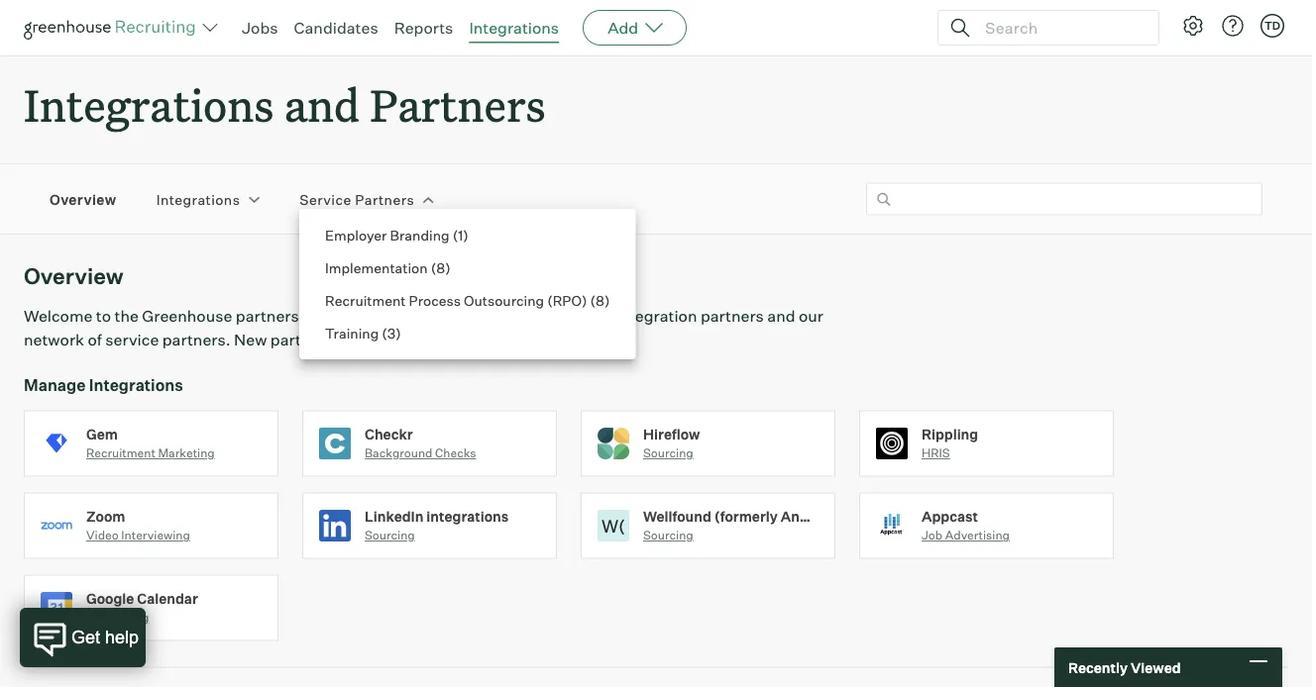 Task type: vqa. For each thing, say whether or not it's contained in the screenshot.
Video
yes



Task type: describe. For each thing, give the bounding box(es) containing it.
td button
[[1261, 14, 1284, 38]]

0 vertical spatial overview
[[50, 191, 117, 208]]

td button
[[1257, 10, 1288, 42]]

advertising
[[945, 528, 1010, 543]]

training
[[325, 325, 379, 342]]

rippling
[[922, 426, 978, 443]]

0 horizontal spatial and
[[284, 75, 360, 134]]

job
[[922, 528, 943, 543]]

partners.
[[162, 330, 231, 350]]

1 our from the left
[[543, 306, 567, 326]]

candidates
[[294, 18, 378, 38]]

overview link
[[50, 190, 117, 209]]

google calendar scheduling
[[86, 590, 198, 625]]

menu containing employer branding
[[299, 209, 636, 360]]

sourcing inside wellfound (formerly angellist talent) sourcing
[[643, 528, 693, 543]]

training ( 3 )
[[325, 325, 401, 342]]

sourcing inside linkedin integrations sourcing
[[365, 528, 415, 543]]

google
[[86, 590, 134, 608]]

to
[[96, 306, 111, 326]]

service partners
[[300, 191, 414, 208]]

away.
[[445, 330, 487, 350]]

) up process
[[445, 259, 451, 276]]

can
[[454, 306, 480, 326]]

candidates link
[[294, 18, 378, 38]]

2 our from the left
[[799, 306, 823, 326]]

0 vertical spatial 8
[[436, 259, 445, 276]]

calendar
[[137, 590, 198, 608]]

checks
[[435, 446, 476, 461]]

welcome to the greenhouse partnerships page where you can explore our 450+ integration partners and our network of service partners. new partners are just a click away.
[[24, 306, 823, 350]]

) right (rpo)
[[604, 292, 610, 309]]

w(
[[602, 515, 625, 537]]

recruitment inside gem recruitment marketing
[[86, 446, 155, 461]]

outsourcing
[[464, 292, 544, 309]]

service
[[105, 330, 159, 350]]

are
[[337, 330, 361, 350]]

linkedin
[[365, 508, 424, 525]]

partners inside service partners link
[[355, 191, 414, 208]]

add button
[[583, 10, 687, 46]]

gem
[[86, 426, 118, 443]]

partnerships
[[236, 306, 331, 326]]

you
[[423, 306, 450, 326]]

(formerly
[[714, 508, 778, 525]]

appcast
[[922, 508, 978, 525]]

checkr
[[365, 426, 413, 443]]

integration
[[616, 306, 697, 326]]

appcast job advertising
[[922, 508, 1010, 543]]

add
[[608, 18, 638, 38]]

greenhouse
[[142, 306, 232, 326]]

td
[[1264, 19, 1280, 32]]

manage integrations
[[24, 375, 183, 395]]

background
[[365, 446, 433, 461]]

just
[[364, 330, 392, 350]]

rippling hris
[[922, 426, 978, 461]]

recruitment inside menu
[[325, 292, 406, 309]]

recently viewed
[[1068, 659, 1181, 677]]

hris
[[922, 446, 950, 461]]

reports link
[[394, 18, 453, 38]]

0 vertical spatial partners
[[370, 75, 546, 134]]

jobs
[[242, 18, 278, 38]]

1 vertical spatial overview
[[24, 263, 124, 290]]

0 horizontal spatial integrations link
[[156, 190, 240, 209]]

page
[[334, 306, 371, 326]]

video
[[86, 528, 119, 543]]

1 horizontal spatial partners
[[701, 306, 764, 326]]

reports
[[394, 18, 453, 38]]

click
[[408, 330, 442, 350]]

of
[[88, 330, 102, 350]]



Task type: locate. For each thing, give the bounding box(es) containing it.
0 vertical spatial recruitment
[[325, 292, 406, 309]]

overview
[[50, 191, 117, 208], [24, 263, 124, 290]]

)
[[463, 226, 468, 244], [445, 259, 451, 276], [604, 292, 610, 309], [396, 325, 401, 342]]

interviewing
[[121, 528, 190, 543]]

network
[[24, 330, 84, 350]]

0 vertical spatial integrations link
[[469, 18, 559, 38]]

8 right (rpo)
[[596, 292, 604, 309]]

0 horizontal spatial recruitment
[[86, 446, 155, 461]]

partners
[[701, 306, 764, 326], [270, 330, 334, 350]]

greenhouse recruiting image
[[24, 16, 202, 40]]

) right branding
[[463, 226, 468, 244]]

service partners link
[[300, 190, 414, 209]]

1 horizontal spatial and
[[767, 306, 795, 326]]

hireflow
[[643, 426, 700, 443]]

0 horizontal spatial partners
[[270, 330, 334, 350]]

explore
[[484, 306, 539, 326]]

employer branding ( 1 )
[[325, 226, 468, 244]]

1 horizontal spatial integrations link
[[469, 18, 559, 38]]

jobs link
[[242, 18, 278, 38]]

sourcing inside 'hireflow sourcing'
[[643, 446, 693, 461]]

hireflow sourcing
[[643, 426, 700, 461]]

where
[[374, 306, 420, 326]]

partners down reports
[[370, 75, 546, 134]]

integrations
[[469, 18, 559, 38], [24, 75, 274, 134], [156, 191, 240, 208], [89, 375, 183, 395]]

1 vertical spatial and
[[767, 306, 795, 326]]

gem recruitment marketing
[[86, 426, 215, 461]]

manage
[[24, 375, 86, 395]]

recently
[[1068, 659, 1128, 677]]

sourcing down wellfound
[[643, 528, 693, 543]]

None text field
[[866, 183, 1262, 216]]

partners right integration
[[701, 306, 764, 326]]

partners
[[370, 75, 546, 134], [355, 191, 414, 208]]

new
[[234, 330, 267, 350]]

and inside welcome to the greenhouse partnerships page where you can explore our 450+ integration partners and our network of service partners. new partners are just a click away.
[[767, 306, 795, 326]]

450+
[[571, 306, 612, 326]]

zoom
[[86, 508, 125, 525]]

sourcing down linkedin
[[365, 528, 415, 543]]

recruitment process outsourcing (rpo) ( 8 )
[[325, 292, 610, 309]]

wellfound
[[643, 508, 711, 525]]

partners down partnerships
[[270, 330, 334, 350]]

marketing
[[158, 446, 215, 461]]

recruitment
[[325, 292, 406, 309], [86, 446, 155, 461]]

talent)
[[849, 508, 897, 525]]

1 horizontal spatial our
[[799, 306, 823, 326]]

3
[[387, 325, 396, 342]]

viewed
[[1131, 659, 1181, 677]]

integrations
[[426, 508, 509, 525]]

integrations and partners
[[24, 75, 546, 134]]

(rpo)
[[547, 292, 587, 309]]

1 vertical spatial partners
[[270, 330, 334, 350]]

implementation
[[325, 259, 428, 276]]

scheduling
[[86, 611, 149, 625]]

our
[[543, 306, 567, 326], [799, 306, 823, 326]]

sourcing
[[643, 446, 693, 461], [365, 528, 415, 543], [643, 528, 693, 543]]

recruitment up training ( 3 )
[[325, 292, 406, 309]]

1 horizontal spatial 8
[[596, 292, 604, 309]]

0 vertical spatial partners
[[701, 306, 764, 326]]

) right just
[[396, 325, 401, 342]]

recruitment down gem at the left bottom of page
[[86, 446, 155, 461]]

1
[[458, 226, 463, 244]]

integrations link
[[469, 18, 559, 38], [156, 190, 240, 209]]

sourcing down the hireflow
[[643, 446, 693, 461]]

branding
[[390, 226, 450, 244]]

(
[[453, 226, 458, 244], [431, 259, 436, 276], [590, 292, 596, 309], [382, 325, 387, 342]]

1 vertical spatial integrations link
[[156, 190, 240, 209]]

wellfound (formerly angellist talent) sourcing
[[643, 508, 897, 543]]

the
[[114, 306, 139, 326]]

partners up the employer branding ( 1 )
[[355, 191, 414, 208]]

0 horizontal spatial our
[[543, 306, 567, 326]]

employer
[[325, 226, 387, 244]]

service
[[300, 191, 351, 208]]

welcome
[[24, 306, 93, 326]]

angellist
[[781, 508, 846, 525]]

menu
[[299, 209, 636, 360]]

0 vertical spatial and
[[284, 75, 360, 134]]

( right branding
[[453, 226, 458, 244]]

1 vertical spatial recruitment
[[86, 446, 155, 461]]

0 horizontal spatial 8
[[436, 259, 445, 276]]

linkedin integrations sourcing
[[365, 508, 509, 543]]

8 up process
[[436, 259, 445, 276]]

1 vertical spatial 8
[[596, 292, 604, 309]]

1 horizontal spatial recruitment
[[325, 292, 406, 309]]

checkr background checks
[[365, 426, 476, 461]]

a
[[395, 330, 404, 350]]

process
[[409, 292, 461, 309]]

( right (rpo)
[[590, 292, 596, 309]]

implementation ( 8 )
[[325, 259, 451, 276]]

configure image
[[1181, 14, 1205, 38]]

and
[[284, 75, 360, 134], [767, 306, 795, 326]]

( left a
[[382, 325, 387, 342]]

Search text field
[[980, 13, 1141, 42]]

( up process
[[431, 259, 436, 276]]

1 vertical spatial partners
[[355, 191, 414, 208]]

8
[[436, 259, 445, 276], [596, 292, 604, 309]]

zoom video interviewing
[[86, 508, 190, 543]]



